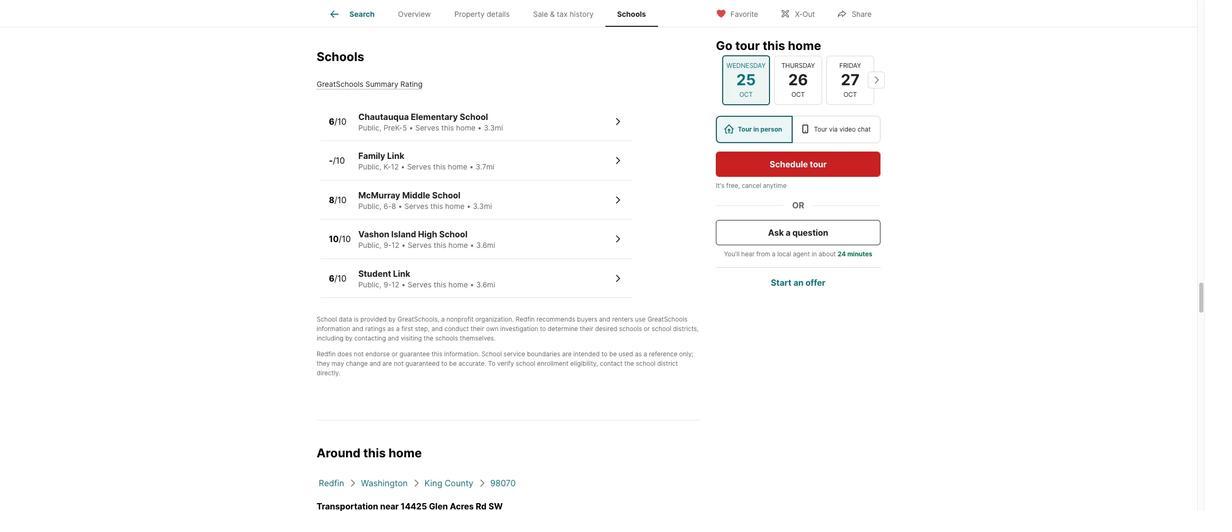 Task type: locate. For each thing, give the bounding box(es) containing it.
serves
[[416, 123, 440, 132], [407, 162, 431, 171], [405, 201, 429, 210], [408, 241, 432, 250], [408, 280, 432, 289]]

2 their from the left
[[580, 325, 594, 333]]

used
[[619, 350, 634, 358]]

oct down 27
[[844, 90, 858, 98]]

2 vertical spatial 12
[[392, 280, 400, 289]]

it's
[[716, 181, 725, 189]]

3.3mi down 3.7mi
[[473, 201, 492, 210]]

schools inside tab
[[618, 10, 646, 19]]

0 vertical spatial as
[[388, 325, 395, 333]]

1 horizontal spatial to
[[540, 325, 546, 333]]

1 vertical spatial 9-
[[384, 280, 392, 289]]

1 horizontal spatial the
[[625, 360, 635, 368]]

to up "contact"
[[602, 350, 608, 358]]

/10 left student
[[335, 273, 347, 283]]

student
[[359, 268, 391, 279]]

redfin inside the , a nonprofit organization. redfin recommends buyers and renters use greatschools information and ratings as a
[[516, 315, 535, 323]]

greatschools up districts,
[[648, 315, 688, 323]]

search
[[350, 10, 375, 19]]

as inside the , a nonprofit organization. redfin recommends buyers and renters use greatschools information and ratings as a
[[388, 325, 395, 333]]

schools right history
[[618, 10, 646, 19]]

schools down renters
[[620, 325, 642, 333]]

link right student
[[393, 268, 411, 279]]

this inside the vashon island high school public, 9-12 • serves this home • 3.6mi
[[434, 241, 447, 250]]

9-
[[384, 241, 392, 250], [384, 280, 392, 289]]

by up does
[[345, 334, 353, 342]]

0 horizontal spatial schools
[[436, 334, 458, 342]]

home up washington
[[389, 446, 422, 461]]

1 9- from the top
[[384, 241, 392, 250]]

0 horizontal spatial to
[[442, 360, 448, 368]]

3 oct from the left
[[844, 90, 858, 98]]

1 horizontal spatial be
[[610, 350, 617, 358]]

redfin up investigation
[[516, 315, 535, 323]]

/10
[[335, 116, 347, 127], [333, 155, 345, 166], [335, 194, 347, 205], [339, 234, 351, 244], [335, 273, 347, 283]]

0 vertical spatial tour
[[736, 38, 760, 53]]

redfin down around
[[319, 478, 344, 488]]

0 horizontal spatial or
[[392, 350, 398, 358]]

intended
[[574, 350, 600, 358]]

public, down family
[[359, 162, 382, 171]]

-
[[329, 155, 333, 166]]

property details tab
[[443, 2, 522, 27]]

wednesday 25 oct
[[727, 61, 766, 98]]

1 vertical spatial or
[[392, 350, 398, 358]]

2 6 /10 from the top
[[329, 273, 347, 283]]

0 horizontal spatial tour
[[736, 38, 760, 53]]

/10 left vashon
[[339, 234, 351, 244]]

6 up -
[[329, 116, 335, 127]]

oct for 26
[[792, 90, 805, 98]]

and down endorse
[[370, 360, 381, 368]]

first
[[402, 325, 413, 333]]

and up redfin does not endorse or guarantee this information.
[[388, 334, 399, 342]]

0 vertical spatial 6
[[329, 116, 335, 127]]

link inside "student link public, 9-12 • serves this home • 3.6mi"
[[393, 268, 411, 279]]

tab list
[[317, 0, 667, 27]]

0 vertical spatial 9-
[[384, 241, 392, 250]]

12 up the mcmurray
[[391, 162, 399, 171]]

home up nonprofit
[[449, 280, 468, 289]]

redfin up they
[[317, 350, 336, 358]]

2 horizontal spatial to
[[602, 350, 608, 358]]

1 horizontal spatial tour
[[815, 125, 828, 133]]

x-
[[796, 9, 803, 18]]

be up "contact"
[[610, 350, 617, 358]]

person
[[761, 125, 783, 133]]

tour in person option
[[716, 115, 793, 143]]

change
[[346, 360, 368, 368]]

determine
[[548, 325, 578, 333]]

2 horizontal spatial greatschools
[[648, 315, 688, 323]]

this up ,
[[434, 280, 447, 289]]

the inside guaranteed to be accurate. to verify school enrollment eligibility, contact the school district directly.
[[625, 360, 635, 368]]

None button
[[723, 55, 771, 105], [775, 56, 823, 104], [827, 56, 875, 104], [723, 55, 771, 105], [775, 56, 823, 104], [827, 56, 875, 104]]

ask
[[769, 227, 784, 237]]

26
[[789, 70, 809, 89]]

schools up greatschools summary rating link
[[317, 49, 364, 64]]

investigation
[[501, 325, 539, 333]]

greatschools summary rating link
[[317, 79, 423, 88]]

school inside chautauqua elementary school public, prek-5 • serves this home • 3.3mi
[[460, 111, 488, 122]]

public, inside "student link public, 9-12 • serves this home • 3.6mi"
[[359, 280, 382, 289]]

a right from
[[772, 249, 776, 257]]

this down high
[[434, 241, 447, 250]]

0 vertical spatial be
[[610, 350, 617, 358]]

directly.
[[317, 369, 341, 377]]

1 vertical spatial by
[[345, 334, 353, 342]]

greatschools up step,
[[398, 315, 438, 323]]

12 inside family link public, k-12 • serves this home • 3.7mi
[[391, 162, 399, 171]]

0 vertical spatial to
[[540, 325, 546, 333]]

not down redfin does not endorse or guarantee this information.
[[394, 360, 404, 368]]

/10 left the mcmurray
[[335, 194, 347, 205]]

3.6mi
[[477, 241, 496, 250], [477, 280, 496, 289]]

friday
[[840, 61, 862, 69]]

family link public, k-12 • serves this home • 3.7mi
[[359, 151, 495, 171]]

school up to
[[482, 350, 502, 358]]

sale
[[533, 10, 548, 19]]

1 horizontal spatial or
[[644, 325, 650, 333]]

public, inside chautauqua elementary school public, prek-5 • serves this home • 3.3mi
[[359, 123, 382, 132]]

to
[[488, 360, 496, 368]]

home up the vashon island high school public, 9-12 • serves this home • 3.6mi
[[445, 201, 465, 210]]

2 6 from the top
[[329, 273, 335, 283]]

or right endorse
[[392, 350, 398, 358]]

1 vertical spatial 3.3mi
[[473, 201, 492, 210]]

tour for schedule
[[810, 158, 827, 169]]

their down buyers
[[580, 325, 594, 333]]

1 vertical spatial schools
[[436, 334, 458, 342]]

1 6 from the top
[[329, 116, 335, 127]]

overview
[[398, 10, 431, 19]]

summary
[[366, 79, 399, 88]]

1 vertical spatial in
[[812, 249, 818, 257]]

8 down -
[[329, 194, 335, 205]]

1 vertical spatial 3.6mi
[[477, 280, 496, 289]]

0 horizontal spatial not
[[354, 350, 364, 358]]

6 /10 for student
[[329, 273, 347, 283]]

nonprofit
[[447, 315, 474, 323]]

2 horizontal spatial oct
[[844, 90, 858, 98]]

school left districts,
[[652, 325, 672, 333]]

0 horizontal spatial by
[[345, 334, 353, 342]]

2 vertical spatial redfin
[[319, 478, 344, 488]]

0 vertical spatial the
[[424, 334, 434, 342]]

1 3.6mi from the top
[[477, 241, 496, 250]]

link
[[387, 151, 405, 161], [393, 268, 411, 279]]

1 vertical spatial 6
[[329, 273, 335, 283]]

serves inside chautauqua elementary school public, prek-5 • serves this home • 3.3mi
[[416, 123, 440, 132]]

3.6mi inside the vashon island high school public, 9-12 • serves this home • 3.6mi
[[477, 241, 496, 250]]

98070 link
[[491, 478, 516, 488]]

8 down the mcmurray
[[392, 201, 396, 210]]

mcmurray middle school public, 6-8 • serves this home • 3.3mi
[[359, 190, 492, 210]]

oct inside thursday 26 oct
[[792, 90, 805, 98]]

the
[[424, 334, 434, 342], [625, 360, 635, 368]]

school down reference
[[636, 360, 656, 368]]

1 vertical spatial are
[[383, 360, 392, 368]]

wednesday
[[727, 61, 766, 69]]

0 horizontal spatial oct
[[740, 90, 753, 98]]

in left person
[[754, 125, 760, 133]]

tour inside button
[[810, 158, 827, 169]]

1 vertical spatial tour
[[810, 158, 827, 169]]

tour for go
[[736, 38, 760, 53]]

1 horizontal spatial 8
[[392, 201, 396, 210]]

0 vertical spatial 6 /10
[[329, 116, 347, 127]]

this inside mcmurray middle school public, 6-8 • serves this home • 3.3mi
[[431, 201, 443, 210]]

1 vertical spatial 6 /10
[[329, 273, 347, 283]]

tour via video chat
[[815, 125, 871, 133]]

tour via video chat option
[[793, 115, 881, 143]]

tour
[[738, 125, 752, 133], [815, 125, 828, 133]]

0 vertical spatial in
[[754, 125, 760, 133]]

2 tour from the left
[[815, 125, 828, 133]]

1 vertical spatial not
[[394, 360, 404, 368]]

1 oct from the left
[[740, 90, 753, 98]]

,
[[438, 315, 440, 323]]

1 vertical spatial be
[[449, 360, 457, 368]]

home up "student link public, 9-12 • serves this home • 3.6mi"
[[449, 241, 468, 250]]

12 inside the vashon island high school public, 9-12 • serves this home • 3.6mi
[[392, 241, 400, 250]]

3.3mi inside chautauqua elementary school public, prek-5 • serves this home • 3.3mi
[[484, 123, 503, 132]]

1 vertical spatial 12
[[392, 241, 400, 250]]

be inside school service boundaries are intended to be used as a reference only; they may change and are not
[[610, 350, 617, 358]]

start an offer link
[[771, 277, 826, 287]]

tax
[[557, 10, 568, 19]]

as right ratings in the left bottom of the page
[[388, 325, 395, 333]]

not inside school service boundaries are intended to be used as a reference only; they may change and are not
[[394, 360, 404, 368]]

tab list containing search
[[317, 0, 667, 27]]

by right provided
[[389, 315, 396, 323]]

about
[[819, 249, 837, 257]]

public, down student
[[359, 280, 382, 289]]

local
[[778, 249, 792, 257]]

12 inside "student link public, 9-12 • serves this home • 3.6mi"
[[392, 280, 400, 289]]

0 vertical spatial not
[[354, 350, 364, 358]]

oct down 25
[[740, 90, 753, 98]]

1 vertical spatial schools
[[317, 49, 364, 64]]

mcmurray
[[359, 190, 401, 200]]

school down service
[[516, 360, 536, 368]]

does
[[338, 350, 352, 358]]

around
[[317, 446, 361, 461]]

6 down 10 in the top of the page
[[329, 273, 335, 283]]

share
[[852, 9, 872, 18]]

0 horizontal spatial the
[[424, 334, 434, 342]]

as
[[388, 325, 395, 333], [635, 350, 642, 358]]

oct inside friday 27 oct
[[844, 90, 858, 98]]

1 tour from the left
[[738, 125, 752, 133]]

6
[[329, 116, 335, 127], [329, 273, 335, 283]]

schedule tour button
[[716, 151, 881, 176]]

as right used at the bottom of the page
[[635, 350, 642, 358]]

2 3.6mi from the top
[[477, 280, 496, 289]]

schedule
[[770, 158, 808, 169]]

from
[[757, 249, 771, 257]]

tour right schedule
[[810, 158, 827, 169]]

serves inside family link public, k-12 • serves this home • 3.7mi
[[407, 162, 431, 171]]

1 vertical spatial redfin
[[317, 350, 336, 358]]

a inside button
[[786, 227, 791, 237]]

0 horizontal spatial tour
[[738, 125, 752, 133]]

tour left person
[[738, 125, 752, 133]]

not
[[354, 350, 364, 358], [394, 360, 404, 368]]

oct for 27
[[844, 90, 858, 98]]

schools down conduct
[[436, 334, 458, 342]]

home inside "student link public, 9-12 • serves this home • 3.6mi"
[[449, 280, 468, 289]]

2 vertical spatial to
[[442, 360, 448, 368]]

0 vertical spatial schools
[[618, 10, 646, 19]]

home down elementary
[[456, 123, 476, 132]]

0 horizontal spatial as
[[388, 325, 395, 333]]

public, inside the vashon island high school public, 9-12 • serves this home • 3.6mi
[[359, 241, 382, 250]]

are down endorse
[[383, 360, 392, 368]]

1 public, from the top
[[359, 123, 382, 132]]

0 horizontal spatial their
[[471, 325, 485, 333]]

oct down 26
[[792, 90, 805, 98]]

0 vertical spatial 12
[[391, 162, 399, 171]]

2 9- from the top
[[384, 280, 392, 289]]

3 public, from the top
[[359, 201, 382, 210]]

serves up middle
[[407, 162, 431, 171]]

school right high
[[439, 229, 468, 240]]

0 vertical spatial 3.3mi
[[484, 123, 503, 132]]

list box
[[716, 115, 881, 143]]

0 vertical spatial are
[[562, 350, 572, 358]]

school right elementary
[[460, 111, 488, 122]]

king county
[[425, 478, 474, 488]]

are up enrollment
[[562, 350, 572, 358]]

link for family link
[[387, 151, 405, 161]]

is
[[354, 315, 359, 323]]

12 down island
[[392, 241, 400, 250]]

this up high
[[431, 201, 443, 210]]

to down "recommends"
[[540, 325, 546, 333]]

0 vertical spatial or
[[644, 325, 650, 333]]

1 horizontal spatial by
[[389, 315, 396, 323]]

6 /10
[[329, 116, 347, 127], [329, 273, 347, 283]]

accurate.
[[459, 360, 487, 368]]

a left reference
[[644, 350, 648, 358]]

0 vertical spatial redfin
[[516, 315, 535, 323]]

list box containing tour in person
[[716, 115, 881, 143]]

0 horizontal spatial in
[[754, 125, 760, 133]]

in right agent
[[812, 249, 818, 257]]

sale & tax history tab
[[522, 2, 606, 27]]

student link public, 9-12 • serves this home • 3.6mi
[[359, 268, 496, 289]]

they
[[317, 360, 330, 368]]

1 horizontal spatial tour
[[810, 158, 827, 169]]

minutes
[[848, 249, 873, 257]]

0 vertical spatial schools
[[620, 325, 642, 333]]

the down used at the bottom of the page
[[625, 360, 635, 368]]

a inside school service boundaries are intended to be used as a reference only; they may change and are not
[[644, 350, 648, 358]]

link up k-
[[387, 151, 405, 161]]

2 oct from the left
[[792, 90, 805, 98]]

greatschools left the summary
[[317, 79, 364, 88]]

/10 left family
[[333, 155, 345, 166]]

are
[[562, 350, 572, 358], [383, 360, 392, 368]]

6 /10 up - /10
[[329, 116, 347, 127]]

public, down chautauqua on the left top of the page
[[359, 123, 382, 132]]

oct inside wednesday 25 oct
[[740, 90, 753, 98]]

and
[[600, 315, 611, 323], [352, 325, 364, 333], [432, 325, 443, 333], [388, 334, 399, 342], [370, 360, 381, 368]]

home inside mcmurray middle school public, 6-8 • serves this home • 3.3mi
[[445, 201, 465, 210]]

/10 up - /10
[[335, 116, 347, 127]]

guaranteed
[[406, 360, 440, 368]]

10 /10
[[329, 234, 351, 244]]

3.3mi inside mcmurray middle school public, 6-8 • serves this home • 3.3mi
[[473, 201, 492, 210]]

schools
[[618, 10, 646, 19], [317, 49, 364, 64]]

1 vertical spatial to
[[602, 350, 608, 358]]

island
[[392, 229, 416, 240]]

a right ask
[[786, 227, 791, 237]]

9- down vashon
[[384, 241, 392, 250]]

serves down middle
[[405, 201, 429, 210]]

5 public, from the top
[[359, 280, 382, 289]]

1 vertical spatial link
[[393, 268, 411, 279]]

school inside mcmurray middle school public, 6-8 • serves this home • 3.3mi
[[432, 190, 461, 200]]

9- inside the vashon island high school public, 9-12 • serves this home • 3.6mi
[[384, 241, 392, 250]]

1 horizontal spatial as
[[635, 350, 642, 358]]

public, down the mcmurray
[[359, 201, 382, 210]]

3.3mi up 3.7mi
[[484, 123, 503, 132]]

their up themselves.
[[471, 325, 485, 333]]

property details
[[455, 10, 510, 19]]

1 horizontal spatial schools
[[618, 10, 646, 19]]

6 /10 left student
[[329, 273, 347, 283]]

•
[[409, 123, 413, 132], [478, 123, 482, 132], [401, 162, 405, 171], [470, 162, 474, 171], [398, 201, 403, 210], [467, 201, 471, 210], [402, 241, 406, 250], [470, 241, 474, 250], [402, 280, 406, 289], [470, 280, 474, 289]]

3.3mi
[[484, 123, 503, 132], [473, 201, 492, 210]]

1 horizontal spatial oct
[[792, 90, 805, 98]]

serves up step,
[[408, 280, 432, 289]]

1 vertical spatial as
[[635, 350, 642, 358]]

school right middle
[[432, 190, 461, 200]]

serves inside the vashon island high school public, 9-12 • serves this home • 3.6mi
[[408, 241, 432, 250]]

9- down student
[[384, 280, 392, 289]]

home up thursday
[[788, 38, 822, 53]]

0 horizontal spatial be
[[449, 360, 457, 368]]

tour for tour in person
[[738, 125, 752, 133]]

home inside chautauqua elementary school public, prek-5 • serves this home • 3.3mi
[[456, 123, 476, 132]]

1 horizontal spatial their
[[580, 325, 594, 333]]

2 public, from the top
[[359, 162, 382, 171]]

link inside family link public, k-12 • serves this home • 3.7mi
[[387, 151, 405, 161]]

this up mcmurray middle school public, 6-8 • serves this home • 3.3mi
[[433, 162, 446, 171]]

serves down elementary
[[416, 123, 440, 132]]

serves down high
[[408, 241, 432, 250]]

the down step,
[[424, 334, 434, 342]]

this down elementary
[[442, 123, 454, 132]]

1 horizontal spatial not
[[394, 360, 404, 368]]

or
[[644, 325, 650, 333], [392, 350, 398, 358]]

0 vertical spatial link
[[387, 151, 405, 161]]

or down use
[[644, 325, 650, 333]]

to down the information.
[[442, 360, 448, 368]]

may
[[332, 360, 344, 368]]

be down the information.
[[449, 360, 457, 368]]

school up information
[[317, 315, 337, 323]]

0 horizontal spatial are
[[383, 360, 392, 368]]

0 vertical spatial 3.6mi
[[477, 241, 496, 250]]

4 public, from the top
[[359, 241, 382, 250]]

10
[[329, 234, 339, 244]]

/10 for student link
[[335, 273, 347, 283]]

not up "change" in the bottom of the page
[[354, 350, 364, 358]]

1 6 /10 from the top
[[329, 116, 347, 127]]

out
[[803, 9, 815, 18]]

public, down vashon
[[359, 241, 382, 250]]

12 up school data is provided by greatschools
[[392, 280, 400, 289]]

home left 3.7mi
[[448, 162, 468, 171]]

0 horizontal spatial greatschools
[[317, 79, 364, 88]]

oct
[[740, 90, 753, 98], [792, 90, 805, 98], [844, 90, 858, 98]]

tour left via
[[815, 125, 828, 133]]

1 vertical spatial the
[[625, 360, 635, 368]]



Task type: vqa. For each thing, say whether or not it's contained in the screenshot.
View to the bottom
no



Task type: describe. For each thing, give the bounding box(es) containing it.
/10 for vashon island high school
[[339, 234, 351, 244]]

12 for student
[[392, 280, 400, 289]]

9- inside "student link public, 9-12 • serves this home • 3.6mi"
[[384, 280, 392, 289]]

guaranteed to be accurate. to verify school enrollment eligibility, contact the school district directly.
[[317, 360, 678, 377]]

redfin link
[[319, 478, 344, 488]]

elementary
[[411, 111, 458, 122]]

start
[[771, 277, 792, 287]]

serves inside "student link public, 9-12 • serves this home • 3.6mi"
[[408, 280, 432, 289]]

0 horizontal spatial 8
[[329, 194, 335, 205]]

25
[[737, 70, 756, 89]]

1 horizontal spatial schools
[[620, 325, 642, 333]]

redfin for redfin
[[319, 478, 344, 488]]

the inside the first step, and conduct their own investigation to determine their desired schools or school districts, including by contacting and visiting the schools themselves.
[[424, 334, 434, 342]]

k-
[[384, 162, 391, 171]]

&
[[550, 10, 555, 19]]

desired
[[596, 325, 618, 333]]

renters
[[612, 315, 634, 323]]

chat
[[858, 125, 871, 133]]

districts,
[[673, 325, 699, 333]]

this up thursday
[[763, 38, 786, 53]]

/10 for mcmurray middle school
[[335, 194, 347, 205]]

oct for 25
[[740, 90, 753, 98]]

in inside option
[[754, 125, 760, 133]]

this up the guaranteed
[[432, 350, 443, 358]]

a right ,
[[441, 315, 445, 323]]

ask a question button
[[716, 219, 881, 245]]

6-
[[384, 201, 392, 210]]

to inside the first step, and conduct their own investigation to determine their desired schools or school districts, including by contacting and visiting the schools themselves.
[[540, 325, 546, 333]]

first step, and conduct their own investigation to determine their desired schools or school districts, including by contacting and visiting the schools themselves.
[[317, 325, 699, 342]]

schedule tour
[[770, 158, 827, 169]]

this up washington
[[364, 446, 386, 461]]

8 /10
[[329, 194, 347, 205]]

/10 for family link
[[333, 155, 345, 166]]

x-out button
[[772, 2, 824, 24]]

and down ,
[[432, 325, 443, 333]]

serves inside mcmurray middle school public, 6-8 • serves this home • 3.3mi
[[405, 201, 429, 210]]

county
[[445, 478, 474, 488]]

offer
[[806, 277, 826, 287]]

tour in person
[[738, 125, 783, 133]]

27
[[842, 70, 860, 89]]

3.7mi
[[476, 162, 495, 171]]

favorite button
[[707, 2, 768, 24]]

step,
[[415, 325, 430, 333]]

to inside school service boundaries are intended to be used as a reference only; they may change and are not
[[602, 350, 608, 358]]

video
[[840, 125, 856, 133]]

schools tab
[[606, 2, 658, 27]]

enrollment
[[537, 360, 569, 368]]

rating
[[401, 79, 423, 88]]

own
[[486, 325, 499, 333]]

link for student link
[[393, 268, 411, 279]]

and inside school service boundaries are intended to be used as a reference only; they may change and are not
[[370, 360, 381, 368]]

6 /10 for chautauqua
[[329, 116, 347, 127]]

it's free, cancel anytime
[[716, 181, 787, 189]]

school inside school service boundaries are intended to be used as a reference only; they may change and are not
[[482, 350, 502, 358]]

friday 27 oct
[[840, 61, 862, 98]]

king
[[425, 478, 443, 488]]

1 horizontal spatial are
[[562, 350, 572, 358]]

king county link
[[425, 478, 474, 488]]

24
[[838, 249, 846, 257]]

anytime
[[764, 181, 787, 189]]

1 horizontal spatial in
[[812, 249, 818, 257]]

endorse
[[366, 350, 390, 358]]

1 horizontal spatial greatschools
[[398, 315, 438, 323]]

school inside the vashon island high school public, 9-12 • serves this home • 3.6mi
[[439, 229, 468, 240]]

property
[[455, 10, 485, 19]]

share button
[[829, 2, 881, 24]]

verify
[[498, 360, 514, 368]]

chautauqua
[[359, 111, 409, 122]]

only;
[[680, 350, 694, 358]]

go
[[716, 38, 733, 53]]

organization.
[[476, 315, 514, 323]]

hear
[[742, 249, 755, 257]]

this inside "student link public, 9-12 • serves this home • 3.6mi"
[[434, 280, 447, 289]]

thursday 26 oct
[[782, 61, 816, 98]]

0 horizontal spatial schools
[[317, 49, 364, 64]]

or inside the first step, and conduct their own investigation to determine their desired schools or school districts, including by contacting and visiting the schools themselves.
[[644, 325, 650, 333]]

and down is
[[352, 325, 364, 333]]

greatschools inside the , a nonprofit organization. redfin recommends buyers and renters use greatschools information and ratings as a
[[648, 315, 688, 323]]

8 inside mcmurray middle school public, 6-8 • serves this home • 3.3mi
[[392, 201, 396, 210]]

high
[[418, 229, 438, 240]]

12 for family
[[391, 162, 399, 171]]

vashon island high school public, 9-12 • serves this home • 3.6mi
[[359, 229, 496, 250]]

family
[[359, 151, 385, 161]]

x-out
[[796, 9, 815, 18]]

this inside chautauqua elementary school public, prek-5 • serves this home • 3.3mi
[[442, 123, 454, 132]]

3.3mi for mcmurray middle school
[[473, 201, 492, 210]]

public, inside family link public, k-12 • serves this home • 3.7mi
[[359, 162, 382, 171]]

redfin for redfin does not endorse or guarantee this information.
[[317, 350, 336, 358]]

free,
[[727, 181, 740, 189]]

ratings
[[365, 325, 386, 333]]

redfin does not endorse or guarantee this information.
[[317, 350, 480, 358]]

recommends
[[537, 315, 576, 323]]

cancel
[[742, 181, 762, 189]]

search link
[[329, 8, 375, 21]]

visiting
[[401, 334, 422, 342]]

3.3mi for chautauqua elementary school
[[484, 123, 503, 132]]

- /10
[[329, 155, 345, 166]]

0 vertical spatial by
[[389, 315, 396, 323]]

middle
[[402, 190, 430, 200]]

boundaries
[[527, 350, 561, 358]]

you'll
[[725, 249, 740, 257]]

washington link
[[361, 478, 408, 488]]

as inside school service boundaries are intended to be used as a reference only; they may change and are not
[[635, 350, 642, 358]]

use
[[635, 315, 646, 323]]

this inside family link public, k-12 • serves this home • 3.7mi
[[433, 162, 446, 171]]

data
[[339, 315, 352, 323]]

a left first
[[396, 325, 400, 333]]

/10 for chautauqua elementary school
[[335, 116, 347, 127]]

98070
[[491, 478, 516, 488]]

school inside the first step, and conduct their own investigation to determine their desired schools or school districts, including by contacting and visiting the schools themselves.
[[652, 325, 672, 333]]

be inside guaranteed to be accurate. to verify school enrollment eligibility, contact the school district directly.
[[449, 360, 457, 368]]

overview tab
[[387, 2, 443, 27]]

5
[[403, 123, 407, 132]]

chautauqua elementary school public, prek-5 • serves this home • 3.3mi
[[359, 111, 503, 132]]

prek-
[[384, 123, 403, 132]]

6 for student
[[329, 273, 335, 283]]

to inside guaranteed to be accurate. to verify school enrollment eligibility, contact the school district directly.
[[442, 360, 448, 368]]

home inside the vashon island high school public, 9-12 • serves this home • 3.6mi
[[449, 241, 468, 250]]

information.
[[445, 350, 480, 358]]

vashon
[[359, 229, 390, 240]]

washington
[[361, 478, 408, 488]]

public, inside mcmurray middle school public, 6-8 • serves this home • 3.3mi
[[359, 201, 382, 210]]

agent
[[793, 249, 811, 257]]

ask a question
[[769, 227, 829, 237]]

next image
[[868, 72, 885, 88]]

by inside the first step, and conduct their own investigation to determine their desired schools or school districts, including by contacting and visiting the schools themselves.
[[345, 334, 353, 342]]

1 their from the left
[[471, 325, 485, 333]]

guarantee
[[400, 350, 430, 358]]

greatschools summary rating
[[317, 79, 423, 88]]

buyers
[[577, 315, 598, 323]]

tour for tour via video chat
[[815, 125, 828, 133]]

3.6mi inside "student link public, 9-12 • serves this home • 3.6mi"
[[477, 280, 496, 289]]

, a nonprofit organization. redfin recommends buyers and renters use greatschools information and ratings as a
[[317, 315, 688, 333]]

contacting
[[355, 334, 386, 342]]

6 for chautauqua
[[329, 116, 335, 127]]

and up the desired
[[600, 315, 611, 323]]

via
[[830, 125, 838, 133]]

home inside family link public, k-12 • serves this home • 3.7mi
[[448, 162, 468, 171]]



